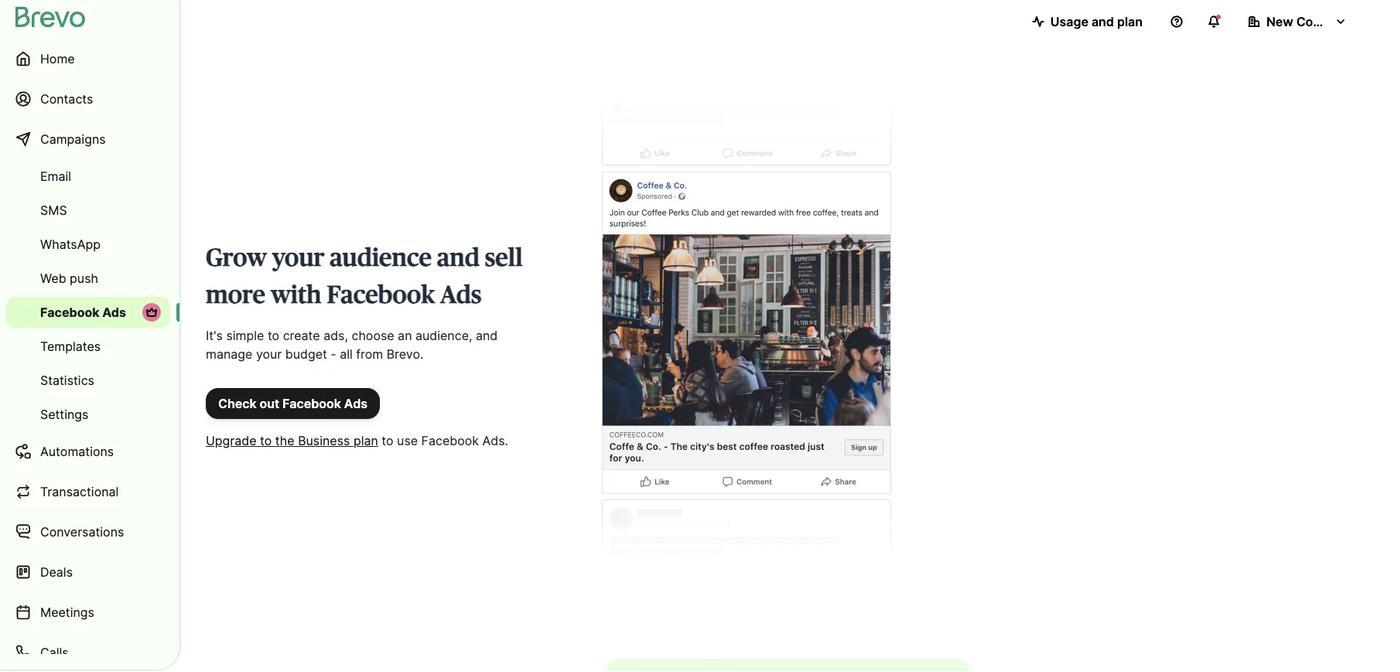 Task type: locate. For each thing, give the bounding box(es) containing it.
2 vertical spatial and
[[476, 328, 498, 343]]

upgrade
[[206, 433, 257, 449]]

and left "sell"
[[437, 246, 480, 271]]

and inside button
[[1091, 14, 1114, 29]]

usage and plan
[[1050, 14, 1143, 29]]

sell
[[485, 246, 523, 271]]

it's
[[206, 328, 223, 343]]

ads.
[[482, 433, 508, 449]]

1 horizontal spatial ads
[[344, 396, 367, 412]]

plan
[[1117, 14, 1143, 29], [353, 433, 378, 449]]

your inside grow your audience and sell more with facebook ads
[[272, 246, 325, 271]]

1 vertical spatial and
[[437, 246, 480, 271]]

0 vertical spatial your
[[272, 246, 325, 271]]

all
[[340, 347, 353, 362]]

new
[[1266, 14, 1293, 29]]

check
[[218, 396, 256, 412]]

ads up upgrade to the business plan to use facebook ads.
[[344, 396, 367, 412]]

budget
[[285, 347, 327, 362]]

facebook up templates
[[40, 305, 99, 320]]

1 vertical spatial plan
[[353, 433, 378, 449]]

campaigns link
[[6, 121, 170, 158]]

0 vertical spatial and
[[1091, 14, 1114, 29]]

grow your audience and sell more with facebook ads
[[206, 246, 523, 308]]

with
[[271, 283, 321, 308]]

whatsapp link
[[6, 229, 170, 260]]

your down simple
[[256, 347, 282, 362]]

0 horizontal spatial ads
[[102, 305, 126, 320]]

to
[[268, 328, 279, 343], [260, 433, 272, 449], [382, 433, 393, 449]]

and
[[1091, 14, 1114, 29], [437, 246, 480, 271], [476, 328, 498, 343]]

facebook ads link
[[6, 297, 170, 328]]

2 horizontal spatial ads
[[440, 283, 482, 308]]

to left use
[[382, 433, 393, 449]]

ads inside button
[[344, 396, 367, 412]]

plan left use
[[353, 433, 378, 449]]

to left create at the left
[[268, 328, 279, 343]]

usage
[[1050, 14, 1088, 29]]

web push
[[40, 271, 98, 286]]

manage
[[206, 347, 253, 362]]

business
[[298, 433, 350, 449]]

automations
[[40, 444, 114, 460]]

and right usage
[[1091, 14, 1114, 29]]

choose
[[352, 328, 394, 343]]

settings
[[40, 407, 89, 422]]

use
[[397, 433, 418, 449]]

transactional
[[40, 484, 119, 500]]

the
[[275, 433, 294, 449]]

usage and plan button
[[1019, 6, 1155, 37]]

campaigns
[[40, 132, 106, 147]]

facebook
[[327, 283, 435, 308], [40, 305, 99, 320], [282, 396, 341, 412], [421, 433, 479, 449]]

deals link
[[6, 554, 170, 591]]

sms link
[[6, 195, 170, 226]]

home
[[40, 51, 75, 67]]

meetings link
[[6, 594, 170, 631]]

0 vertical spatial plan
[[1117, 14, 1143, 29]]

company
[[1296, 14, 1353, 29]]

templates link
[[6, 331, 170, 362]]

and right "audience,"
[[476, 328, 498, 343]]

plan right usage
[[1117, 14, 1143, 29]]

ads
[[440, 283, 482, 308], [102, 305, 126, 320], [344, 396, 367, 412]]

push
[[70, 271, 98, 286]]

ads left left___rvooi image
[[102, 305, 126, 320]]

out
[[260, 396, 279, 412]]

calls link
[[6, 634, 170, 672]]

1 vertical spatial your
[[256, 347, 282, 362]]

audience,
[[415, 328, 472, 343]]

ads,
[[323, 328, 348, 343]]

statistics
[[40, 373, 94, 388]]

meetings
[[40, 605, 94, 620]]

your up with
[[272, 246, 325, 271]]

facebook up business
[[282, 396, 341, 412]]

transactional link
[[6, 473, 170, 511]]

facebook down audience
[[327, 283, 435, 308]]

your
[[272, 246, 325, 271], [256, 347, 282, 362]]

facebook inside grow your audience and sell more with facebook ads
[[327, 283, 435, 308]]

upgrade to the business plan to use facebook ads.
[[206, 433, 508, 449]]

ads up "audience,"
[[440, 283, 482, 308]]

and inside the it's simple to create ads, choose an audience, and manage your budget - all from brevo.
[[476, 328, 498, 343]]

new company
[[1266, 14, 1353, 29]]

an
[[398, 328, 412, 343]]

grow
[[206, 246, 267, 271]]

statistics link
[[6, 365, 170, 396]]

1 horizontal spatial plan
[[1117, 14, 1143, 29]]

left___rvooi image
[[145, 306, 158, 319]]

to left the
[[260, 433, 272, 449]]

plan inside "usage and plan" button
[[1117, 14, 1143, 29]]



Task type: vqa. For each thing, say whether or not it's contained in the screenshot.
bottom added.
no



Task type: describe. For each thing, give the bounding box(es) containing it.
email
[[40, 169, 71, 184]]

to inside the it's simple to create ads, choose an audience, and manage your budget - all from brevo.
[[268, 328, 279, 343]]

audience
[[330, 246, 432, 271]]

web
[[40, 271, 66, 286]]

simple
[[226, 328, 264, 343]]

contacts link
[[6, 80, 170, 118]]

ads inside grow your audience and sell more with facebook ads
[[440, 283, 482, 308]]

settings link
[[6, 399, 170, 430]]

calls
[[40, 645, 69, 661]]

check out facebook ads button
[[206, 388, 380, 419]]

check out facebook ads
[[218, 396, 367, 412]]

upgrade to the business plan link
[[206, 433, 378, 449]]

and inside grow your audience and sell more with facebook ads
[[437, 246, 480, 271]]

0 horizontal spatial plan
[[353, 433, 378, 449]]

automations link
[[6, 433, 170, 470]]

facebook right use
[[421, 433, 479, 449]]

templates
[[40, 339, 101, 354]]

it's simple to create ads, choose an audience, and manage your budget - all from brevo.
[[206, 328, 498, 362]]

from
[[356, 347, 383, 362]]

contacts
[[40, 91, 93, 107]]

brevo.
[[387, 347, 423, 362]]

web push link
[[6, 263, 170, 294]]

facebook inside facebook ads link
[[40, 305, 99, 320]]

create
[[283, 328, 320, 343]]

new company button
[[1235, 6, 1359, 37]]

more
[[206, 283, 265, 308]]

deals
[[40, 565, 73, 580]]

your inside the it's simple to create ads, choose an audience, and manage your budget - all from brevo.
[[256, 347, 282, 362]]

sms
[[40, 203, 67, 218]]

facebook ads
[[40, 305, 126, 320]]

conversations
[[40, 525, 124, 540]]

facebook inside check out facebook ads button
[[282, 396, 341, 412]]

whatsapp
[[40, 237, 101, 252]]

-
[[331, 347, 336, 362]]

conversations link
[[6, 514, 170, 551]]

email link
[[6, 161, 170, 192]]

home link
[[6, 40, 170, 77]]



